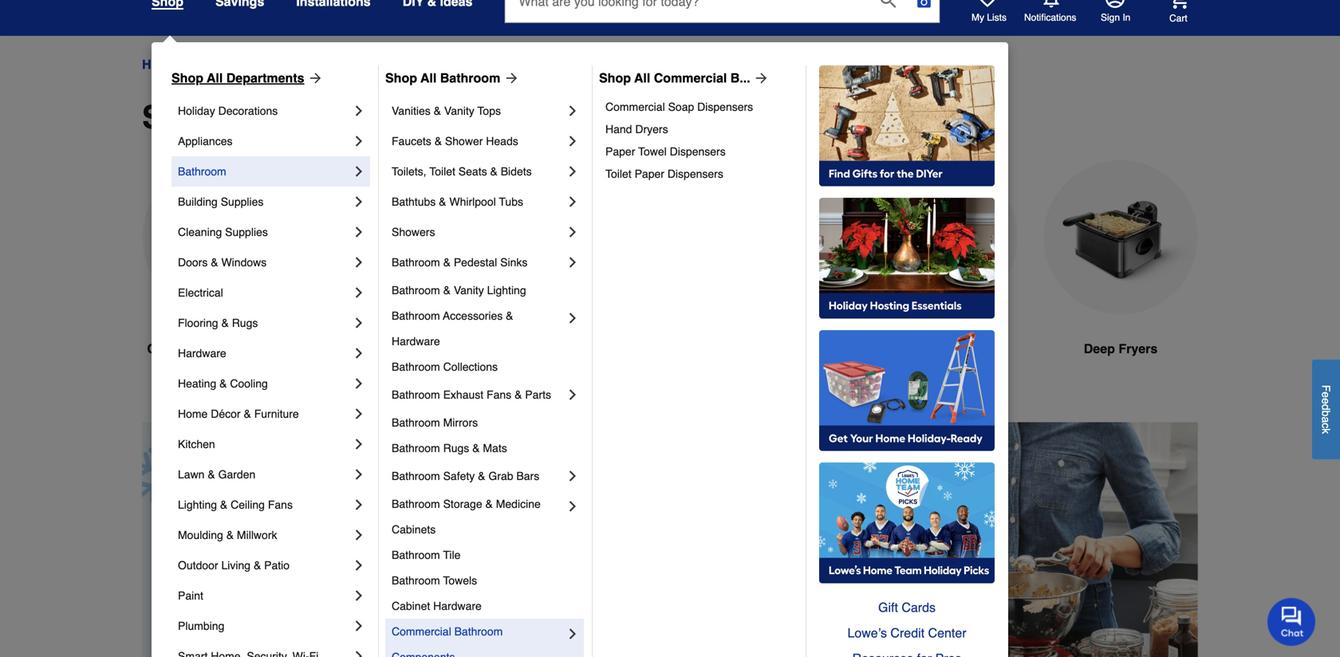 Task type: describe. For each thing, give the bounding box(es) containing it.
find gifts for the diyer. image
[[819, 65, 995, 187]]

pedestal
[[454, 256, 497, 269]]

cabinet hardware
[[392, 600, 482, 613]]

f e e d b a c k button
[[1312, 360, 1340, 459]]

chat invite button image
[[1268, 598, 1316, 646]]

moulding
[[178, 529, 223, 542]]

paint
[[178, 590, 203, 602]]

home décor & furniture link
[[178, 399, 351, 429]]

cooling
[[230, 377, 268, 390]]

bathroom inside 'link'
[[440, 71, 500, 85]]

chevron right image for outdoor living & patio
[[351, 558, 367, 574]]

appliances right departments
[[309, 57, 371, 72]]

bathroom mirrors link
[[392, 410, 581, 436]]

chevron right image for cleaning supplies
[[351, 224, 367, 240]]

ovens
[[585, 341, 624, 356]]

portable ice makers link
[[322, 160, 477, 397]]

lowe's home team holiday picks. image
[[819, 463, 995, 584]]

fryers
[[1119, 341, 1158, 356]]

lawn
[[178, 468, 205, 481]]

2 horizontal spatial arrow right image
[[1169, 554, 1185, 570]]

a gray ninja blender. image
[[863, 160, 1018, 315]]

bathroom tile link
[[392, 543, 581, 568]]

safety
[[443, 470, 475, 483]]

chevron right image for moulding & millwork
[[351, 527, 367, 543]]

0 vertical spatial paper
[[606, 145, 635, 158]]

cabinet hardware link
[[392, 594, 581, 619]]

0 vertical spatial fans
[[487, 389, 512, 401]]

cleaning supplies link
[[178, 217, 351, 247]]

home décor & furniture
[[178, 408, 299, 420]]

lowe's credit center link
[[819, 621, 995, 646]]

chevron right image for commercial bathroom components
[[565, 626, 581, 642]]

makers
[[416, 341, 460, 356]]

bathroom for bathroom & pedestal sinks
[[392, 256, 440, 269]]

chevron right image for bathroom
[[351, 164, 367, 180]]

microwaves
[[219, 341, 292, 356]]

0 vertical spatial small
[[274, 57, 305, 72]]

cart
[[1170, 13, 1188, 24]]

bathroom storage & medicine cabinets link
[[392, 491, 565, 543]]

lists
[[987, 12, 1007, 23]]

hardware down towels
[[433, 600, 482, 613]]

chevron right image for bathtubs & whirlpool tubs
[[565, 194, 581, 210]]

arrow right image for shop all commercial b...
[[751, 70, 770, 86]]

shop all bathroom link
[[385, 69, 520, 88]]

vanities
[[392, 105, 431, 117]]

collections
[[443, 361, 498, 373]]

chevron right image for heating & cooling
[[351, 376, 367, 392]]

shop all commercial b... link
[[599, 69, 770, 88]]

0 vertical spatial commercial
[[654, 71, 727, 85]]

toilets,
[[392, 165, 427, 178]]

my lists link
[[972, 0, 1007, 24]]

supplies for cleaning supplies
[[225, 226, 268, 239]]

chevron right image for lighting & ceiling fans
[[351, 497, 367, 513]]

millwork
[[237, 529, 277, 542]]

a stainless steel toaster oven. image
[[503, 160, 657, 315]]

gift cards link
[[819, 595, 995, 621]]

& up countertop microwaves
[[221, 317, 229, 330]]

all for commercial
[[634, 71, 650, 85]]

get your home holiday-ready. image
[[819, 330, 995, 452]]

bathroom safety & grab bars
[[392, 470, 539, 483]]

& left cooling
[[220, 377, 227, 390]]

deep fryers
[[1084, 341, 1158, 356]]

& down bathroom & pedestal sinks
[[443, 284, 451, 297]]

lighting & ceiling fans
[[178, 499, 293, 511]]

chevron right image for bathroom storage & medicine cabinets
[[565, 499, 581, 515]]

paint link
[[178, 581, 351, 611]]

vanity for lighting
[[454, 284, 484, 297]]

chevron right image for plumbing
[[351, 618, 367, 634]]

0 horizontal spatial rugs
[[232, 317, 258, 330]]

electrical
[[178, 286, 223, 299]]

grab
[[489, 470, 513, 483]]

chevron right image for lawn & garden
[[351, 467, 367, 483]]

chevron right image for kitchen
[[351, 436, 367, 452]]

1 vertical spatial small appliances
[[142, 99, 405, 136]]

lowe's
[[848, 626, 887, 641]]

bathroom & pedestal sinks
[[392, 256, 528, 269]]

lowe's credit center
[[848, 626, 967, 641]]

components
[[392, 651, 455, 657]]

outdoor
[[178, 559, 218, 572]]

& left patio
[[254, 559, 261, 572]]

& right décor
[[244, 408, 251, 420]]

& right the vanities at the left top
[[434, 105, 441, 117]]

bathroom for bathroom exhaust fans & parts
[[392, 389, 440, 401]]

electrical link
[[178, 278, 351, 308]]

gift cards
[[878, 600, 936, 615]]

a chefman stainless steel deep fryer. image
[[1044, 160, 1198, 315]]

hardware inside bathroom accessories & hardware
[[392, 335, 440, 348]]

chevron right image for appliances
[[351, 133, 367, 149]]

bathtubs
[[392, 195, 436, 208]]

chevron right image for hardware
[[351, 345, 367, 361]]

deep fryers link
[[1044, 160, 1198, 397]]

chevron right image for toilets, toilet seats & bidets
[[565, 164, 581, 180]]

bathroom tile
[[392, 549, 461, 562]]

heating & cooling
[[178, 377, 268, 390]]

bathroom for bathroom towels
[[392, 574, 440, 587]]

center
[[928, 626, 967, 641]]

tile
[[443, 549, 461, 562]]

shop all departments link
[[172, 69, 324, 88]]

vanities & vanity tops
[[392, 105, 501, 117]]

& left mats at left
[[472, 442, 480, 455]]

kitchen
[[178, 438, 215, 451]]

bathroom collections link
[[392, 354, 581, 380]]

paper towel dispensers link
[[606, 140, 795, 163]]

toilet paper dispensers link
[[606, 163, 795, 185]]

chevron right image for bathroom exhaust fans & parts
[[565, 387, 581, 403]]

f
[[1320, 385, 1333, 392]]

a black and stainless steel countertop microwave. image
[[142, 160, 297, 315]]

commercial for bathroom
[[392, 626, 451, 638]]

heating
[[178, 377, 216, 390]]

heads
[[486, 135, 518, 148]]

chevron right image for building supplies
[[351, 194, 367, 210]]

vanity for tops
[[444, 105, 475, 117]]

décor
[[211, 408, 241, 420]]

bathroom for bathroom accessories & hardware
[[392, 310, 440, 322]]

a silver-colored new air portable ice maker. image
[[322, 160, 477, 315]]

sign in button
[[1101, 0, 1131, 24]]

supplies for building supplies
[[221, 195, 264, 208]]

k
[[1320, 428, 1333, 434]]

commercial for soap
[[606, 101, 665, 113]]

countertop
[[147, 341, 216, 356]]

& inside bathroom storage & medicine cabinets
[[485, 498, 493, 511]]

chevron right image for electrical
[[351, 285, 367, 301]]

credit
[[891, 626, 925, 641]]

camera image
[[916, 0, 932, 10]]

chevron right image for home décor & furniture
[[351, 406, 367, 422]]

bathroom up "building"
[[178, 165, 226, 178]]

commercial bathroom components link
[[392, 619, 565, 657]]

& left parts on the bottom of page
[[515, 389, 522, 401]]

hand dryers link
[[606, 118, 795, 140]]

bathroom mirrors
[[392, 416, 478, 429]]

doors & windows
[[178, 256, 267, 269]]

outdoor living & patio link
[[178, 551, 351, 581]]

0 horizontal spatial small
[[142, 99, 227, 136]]

bathroom for bathroom & vanity lighting
[[392, 284, 440, 297]]

0 vertical spatial appliances link
[[191, 55, 260, 74]]

dispensers for paper towel dispensers
[[670, 145, 726, 158]]

& inside bathroom accessories & hardware
[[506, 310, 513, 322]]

showers link
[[392, 217, 565, 247]]



Task type: vqa. For each thing, say whether or not it's contained in the screenshot.
'$200'
no



Task type: locate. For each thing, give the bounding box(es) containing it.
1 vertical spatial commercial
[[606, 101, 665, 113]]

my lists
[[972, 12, 1007, 23]]

2 shop from the left
[[385, 71, 417, 85]]

0 vertical spatial dispensers
[[697, 101, 753, 113]]

commercial up hand dryers at left
[[606, 101, 665, 113]]

chevron right image
[[351, 103, 367, 119], [565, 103, 581, 119], [351, 133, 367, 149], [565, 133, 581, 149], [565, 164, 581, 180], [351, 194, 367, 210], [565, 194, 581, 210], [351, 224, 367, 240], [565, 224, 581, 240], [351, 255, 367, 270], [565, 255, 581, 270], [351, 285, 367, 301], [351, 315, 367, 331], [351, 345, 367, 361], [351, 376, 367, 392], [565, 387, 581, 403], [565, 468, 581, 484], [565, 499, 581, 515], [351, 527, 367, 543], [351, 558, 367, 574], [351, 618, 367, 634], [565, 626, 581, 642], [351, 649, 367, 657]]

e
[[1320, 392, 1333, 398], [1320, 398, 1333, 404]]

appliances link down the decorations
[[178, 126, 351, 156]]

bathroom inside bathroom storage & medicine cabinets
[[392, 498, 440, 511]]

home
[[142, 57, 177, 72], [178, 408, 208, 420]]

decorations
[[218, 105, 278, 117]]

flooring
[[178, 317, 218, 330]]

bathroom up bathroom rugs & mats
[[392, 416, 440, 429]]

a
[[1320, 417, 1333, 423]]

toilet
[[430, 165, 455, 178], [606, 168, 632, 180]]

fans right ceiling
[[268, 499, 293, 511]]

bathroom towels
[[392, 574, 477, 587]]

building supplies
[[178, 195, 264, 208]]

soap
[[668, 101, 694, 113]]

arrow right image for shop all departments
[[304, 70, 324, 86]]

bathroom down cabinet hardware link
[[454, 626, 503, 638]]

commercial inside the commercial bathroom components
[[392, 626, 451, 638]]

1 vertical spatial appliances link
[[178, 126, 351, 156]]

lighting down sinks
[[487, 284, 526, 297]]

all for departments
[[207, 71, 223, 85]]

b...
[[731, 71, 751, 85]]

3 all from the left
[[634, 71, 650, 85]]

bathroom for bathroom mirrors
[[392, 416, 440, 429]]

c
[[1320, 423, 1333, 428]]

exhaust
[[443, 389, 484, 401]]

bathroom down bathroom & pedestal sinks
[[392, 284, 440, 297]]

bathroom & vanity lighting link
[[392, 278, 581, 303]]

small appliances down departments
[[142, 99, 405, 136]]

1 horizontal spatial shop
[[385, 71, 417, 85]]

arrow right image
[[304, 70, 324, 86], [751, 70, 770, 86], [1169, 554, 1185, 570]]

1 horizontal spatial fans
[[487, 389, 512, 401]]

e up b
[[1320, 398, 1333, 404]]

cabinets
[[392, 523, 436, 536]]

departments
[[226, 71, 304, 85]]

lowe's home improvement lists image
[[978, 0, 997, 8]]

1 vertical spatial paper
[[635, 168, 665, 180]]

bathroom for bathroom tile
[[392, 549, 440, 562]]

dispensers down b...
[[697, 101, 753, 113]]

3 shop from the left
[[599, 71, 631, 85]]

advertisement region
[[142, 422, 1198, 657]]

dispensers for commercial soap dispensers
[[697, 101, 753, 113]]

0 vertical spatial rugs
[[232, 317, 258, 330]]

supplies up windows
[[225, 226, 268, 239]]

holiday
[[178, 105, 215, 117]]

home for home
[[142, 57, 177, 72]]

bathroom for bathroom collections
[[392, 361, 440, 373]]

lowe's home improvement notification center image
[[1042, 0, 1061, 8]]

countertop microwaves
[[147, 341, 292, 356]]

paper down the hand
[[606, 145, 635, 158]]

bathroom inside "link"
[[392, 284, 440, 297]]

small up holiday decorations "link"
[[274, 57, 305, 72]]

appliances up holiday decorations
[[191, 57, 260, 72]]

bars
[[517, 470, 539, 483]]

dispensers
[[697, 101, 753, 113], [670, 145, 726, 158], [668, 168, 724, 180]]

shop inside 'link'
[[385, 71, 417, 85]]

arrow right image inside shop all commercial b... link
[[751, 70, 770, 86]]

bathroom safety & grab bars link
[[392, 461, 565, 491]]

b
[[1320, 410, 1333, 417]]

a gray and stainless steel ninja air fryer. image
[[683, 160, 838, 315]]

commercial soap dispensers link
[[606, 96, 795, 118]]

0 horizontal spatial shop
[[172, 71, 203, 85]]

1 vertical spatial lighting
[[178, 499, 217, 511]]

medicine
[[496, 498, 541, 511]]

0 vertical spatial home
[[142, 57, 177, 72]]

supplies inside "link"
[[225, 226, 268, 239]]

shower
[[445, 135, 483, 148]]

all for bathroom
[[421, 71, 437, 85]]

rugs down mirrors
[[443, 442, 469, 455]]

appliances link up holiday decorations
[[191, 55, 260, 74]]

ice
[[394, 341, 412, 356]]

chevron right image for faucets & shower heads
[[565, 133, 581, 149]]

cards
[[902, 600, 936, 615]]

bathroom down showers
[[392, 256, 440, 269]]

2 all from the left
[[421, 71, 437, 85]]

shop all commercial b...
[[599, 71, 751, 85]]

toilets, toilet seats & bidets link
[[392, 156, 565, 187]]

fans down bathroom collections link
[[487, 389, 512, 401]]

& right the storage
[[485, 498, 493, 511]]

1 vertical spatial fans
[[268, 499, 293, 511]]

small appliances up holiday decorations "link"
[[274, 57, 371, 72]]

commercial up soap
[[654, 71, 727, 85]]

0 horizontal spatial home
[[142, 57, 177, 72]]

toilet left seats
[[430, 165, 455, 178]]

hardware link
[[178, 338, 351, 369]]

1 vertical spatial rugs
[[443, 442, 469, 455]]

bathroom inside bathroom accessories & hardware
[[392, 310, 440, 322]]

toilet inside "link"
[[430, 165, 455, 178]]

1 vertical spatial vanity
[[454, 284, 484, 297]]

& left shower on the top left
[[435, 135, 442, 148]]

1 all from the left
[[207, 71, 223, 85]]

e up d
[[1320, 392, 1333, 398]]

building supplies link
[[178, 187, 351, 217]]

notifications
[[1024, 12, 1077, 23]]

& right lawn
[[208, 468, 215, 481]]

dispensers for toilet paper dispensers
[[668, 168, 724, 180]]

chevron right image for paint
[[351, 588, 367, 604]]

chevron right image for holiday decorations
[[351, 103, 367, 119]]

1 horizontal spatial arrow right image
[[751, 70, 770, 86]]

bathroom collections
[[392, 361, 498, 373]]

None search field
[[505, 0, 940, 38]]

0 horizontal spatial arrow right image
[[304, 70, 324, 86]]

plumbing
[[178, 620, 224, 633]]

small down home 'link'
[[142, 99, 227, 136]]

building
[[178, 195, 218, 208]]

lighting inside "link"
[[487, 284, 526, 297]]

vanity up accessories
[[454, 284, 484, 297]]

0 vertical spatial small appliances
[[274, 57, 371, 72]]

& down "bathroom & vanity lighting" "link"
[[506, 310, 513, 322]]

0 vertical spatial supplies
[[221, 195, 264, 208]]

1 vertical spatial home
[[178, 408, 208, 420]]

shop up the hand
[[599, 71, 631, 85]]

bathroom left safety
[[392, 470, 440, 483]]

2 vertical spatial commercial
[[392, 626, 451, 638]]

0 vertical spatial vanity
[[444, 105, 475, 117]]

sinks
[[500, 256, 528, 269]]

1 e from the top
[[1320, 392, 1333, 398]]

1 vertical spatial dispensers
[[670, 145, 726, 158]]

bathroom rugs & mats
[[392, 442, 507, 455]]

paper
[[606, 145, 635, 158], [635, 168, 665, 180]]

appliances down small appliances link
[[235, 99, 405, 136]]

dispensers down paper towel dispensers link
[[668, 168, 724, 180]]

bathroom down 'cabinets'
[[392, 549, 440, 562]]

0 vertical spatial lighting
[[487, 284, 526, 297]]

flooring & rugs link
[[178, 308, 351, 338]]

toaster
[[536, 341, 581, 356]]

supplies up cleaning supplies at top
[[221, 195, 264, 208]]

& left ceiling
[[220, 499, 228, 511]]

hand dryers
[[606, 123, 668, 136]]

commercial bathroom components
[[392, 626, 506, 657]]

shop up holiday
[[172, 71, 203, 85]]

chevron right image for bathroom accessories & hardware
[[565, 310, 581, 326]]

lowe's home improvement account image
[[1106, 0, 1125, 8]]

bathroom up ice
[[392, 310, 440, 322]]

& right bathtubs
[[439, 195, 446, 208]]

bathroom for bathroom storage & medicine cabinets
[[392, 498, 440, 511]]

all up the vanities at the left top
[[421, 71, 437, 85]]

bathtubs & whirlpool tubs link
[[392, 187, 565, 217]]

bathroom up vanities & vanity tops link on the top left
[[440, 71, 500, 85]]

faucets & shower heads link
[[392, 126, 565, 156]]

shop for shop all departments
[[172, 71, 203, 85]]

bathroom up 'cabinets'
[[392, 498, 440, 511]]

paper down towel
[[635, 168, 665, 180]]

toaster ovens link
[[503, 160, 657, 397]]

dispensers up toilet paper dispensers link
[[670, 145, 726, 158]]

bathroom for bathroom safety & grab bars
[[392, 470, 440, 483]]

0 horizontal spatial lighting
[[178, 499, 217, 511]]

2 vertical spatial dispensers
[[668, 168, 724, 180]]

living
[[221, 559, 251, 572]]

bathroom accessories & hardware link
[[392, 303, 565, 354]]

0 horizontal spatial toilet
[[430, 165, 455, 178]]

& right seats
[[490, 165, 498, 178]]

bathroom up the bathroom mirrors
[[392, 389, 440, 401]]

toilet down the hand
[[606, 168, 632, 180]]

towels
[[443, 574, 477, 587]]

2 horizontal spatial shop
[[599, 71, 631, 85]]

all up holiday decorations
[[207, 71, 223, 85]]

supplies
[[221, 195, 264, 208], [225, 226, 268, 239]]

bathroom down ice
[[392, 361, 440, 373]]

shop for shop all commercial b...
[[599, 71, 631, 85]]

chevron right image for doors & windows
[[351, 255, 367, 270]]

chevron right image for bathroom & pedestal sinks
[[565, 255, 581, 270]]

1 horizontal spatial toilet
[[606, 168, 632, 180]]

arrow right image
[[500, 70, 520, 86]]

bathroom up "cabinet"
[[392, 574, 440, 587]]

commercial
[[654, 71, 727, 85], [606, 101, 665, 113], [392, 626, 451, 638]]

towel
[[638, 145, 667, 158]]

chevron right image for vanities & vanity tops
[[565, 103, 581, 119]]

1 horizontal spatial lighting
[[487, 284, 526, 297]]

paper towel dispensers
[[606, 145, 726, 158]]

& left grab
[[478, 470, 485, 483]]

chevron right image for flooring & rugs
[[351, 315, 367, 331]]

countertop microwaves link
[[142, 160, 297, 397]]

holiday decorations
[[178, 105, 278, 117]]

bathroom exhaust fans & parts link
[[392, 380, 565, 410]]

1 vertical spatial supplies
[[225, 226, 268, 239]]

1 horizontal spatial all
[[421, 71, 437, 85]]

chevron right image
[[351, 164, 367, 180], [565, 310, 581, 326], [351, 406, 367, 422], [351, 436, 367, 452], [351, 467, 367, 483], [351, 497, 367, 513], [351, 588, 367, 604]]

commercial up components
[[392, 626, 451, 638]]

2 e from the top
[[1320, 398, 1333, 404]]

flooring & rugs
[[178, 317, 258, 330]]

vanity inside "bathroom & vanity lighting" "link"
[[454, 284, 484, 297]]

all up the commercial soap dispensers
[[634, 71, 650, 85]]

deep
[[1084, 341, 1115, 356]]

shop for shop all bathroom
[[385, 71, 417, 85]]

bathroom for bathroom rugs & mats
[[392, 442, 440, 455]]

cart button
[[1147, 0, 1189, 25]]

shop up the vanities at the left top
[[385, 71, 417, 85]]

Search Query text field
[[505, 0, 868, 22]]

chevron right image for bathroom safety & grab bars
[[565, 468, 581, 484]]

f e e d b a c k
[[1320, 385, 1333, 434]]

lawn & garden link
[[178, 460, 351, 490]]

bathroom accessories & hardware
[[392, 310, 517, 348]]

holiday hosting essentials. image
[[819, 198, 995, 319]]

home for home décor & furniture
[[178, 408, 208, 420]]

doors
[[178, 256, 208, 269]]

1 shop from the left
[[172, 71, 203, 85]]

appliances link
[[191, 55, 260, 74], [178, 126, 351, 156]]

2 horizontal spatial all
[[634, 71, 650, 85]]

bathroom inside the commercial bathroom components
[[454, 626, 503, 638]]

bathroom down the bathroom mirrors
[[392, 442, 440, 455]]

tops
[[478, 105, 501, 117]]

mats
[[483, 442, 507, 455]]

& left millwork
[[226, 529, 234, 542]]

dryers
[[635, 123, 668, 136]]

0 horizontal spatial fans
[[268, 499, 293, 511]]

lowe's home improvement cart image
[[1170, 0, 1189, 9]]

1 horizontal spatial rugs
[[443, 442, 469, 455]]

seats
[[459, 165, 487, 178]]

lighting up moulding
[[178, 499, 217, 511]]

plumbing link
[[178, 611, 351, 641]]

commercial soap dispensers
[[606, 101, 753, 113]]

appliances down holiday
[[178, 135, 233, 148]]

arrow right image inside shop all departments link
[[304, 70, 324, 86]]

fans
[[487, 389, 512, 401], [268, 499, 293, 511]]

outdoor living & patio
[[178, 559, 290, 572]]

all inside 'link'
[[421, 71, 437, 85]]

bathroom link
[[178, 156, 351, 187]]

1 vertical spatial small
[[142, 99, 227, 136]]

hardware down flooring
[[178, 347, 226, 360]]

& right doors
[[211, 256, 218, 269]]

search image
[[880, 0, 896, 8]]

chevron right image for showers
[[565, 224, 581, 240]]

1 horizontal spatial small
[[274, 57, 305, 72]]

vanity left tops
[[444, 105, 475, 117]]

faucets & shower heads
[[392, 135, 518, 148]]

rugs up microwaves
[[232, 317, 258, 330]]

moulding & millwork
[[178, 529, 277, 542]]

hardware up the bathroom collections
[[392, 335, 440, 348]]

0 horizontal spatial all
[[207, 71, 223, 85]]

appliances
[[191, 57, 260, 72], [309, 57, 371, 72], [235, 99, 405, 136], [178, 135, 233, 148]]

bathroom rugs & mats link
[[392, 436, 581, 461]]

& left pedestal
[[443, 256, 451, 269]]

bathroom storage & medicine cabinets
[[392, 498, 544, 536]]

vanity inside vanities & vanity tops link
[[444, 105, 475, 117]]

1 horizontal spatial home
[[178, 408, 208, 420]]



